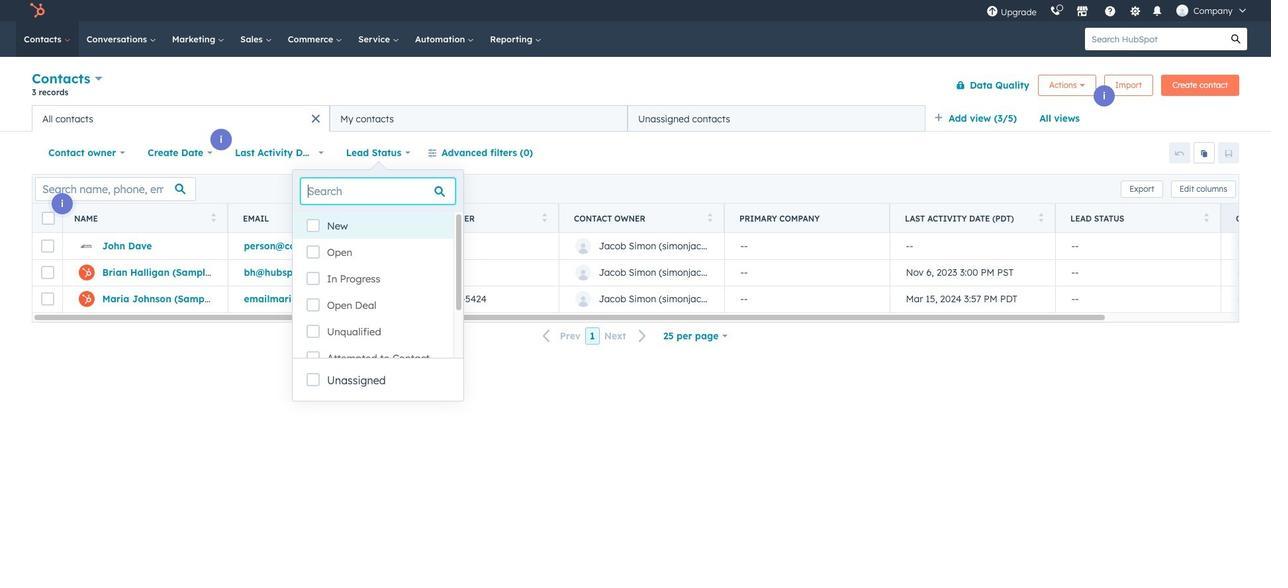 Task type: locate. For each thing, give the bounding box(es) containing it.
jacob simon image
[[1177, 5, 1188, 17]]

3 press to sort. image from the left
[[542, 213, 547, 222]]

marketplaces image
[[1077, 6, 1088, 18]]

6 press to sort. image from the left
[[1204, 213, 1209, 222]]

4 press to sort. element from the left
[[708, 213, 713, 224]]

Search name, phone, email addresses, or company search field
[[35, 177, 196, 201]]

press to sort. element
[[211, 213, 216, 224], [376, 213, 381, 224], [542, 213, 547, 224], [708, 213, 713, 224], [1039, 213, 1044, 224], [1204, 213, 1209, 224]]

2 press to sort. image from the left
[[376, 213, 381, 222]]

1 press to sort. image from the left
[[211, 213, 216, 222]]

menu
[[980, 0, 1255, 21]]

list box
[[293, 213, 463, 371]]

6 press to sort. element from the left
[[1204, 213, 1209, 224]]

press to sort. image for third press to sort. 'element'
[[542, 213, 547, 222]]

banner
[[32, 68, 1240, 105]]

5 press to sort. element from the left
[[1039, 213, 1044, 224]]

4 press to sort. image from the left
[[708, 213, 713, 222]]

2 press to sort. element from the left
[[376, 213, 381, 224]]

column header
[[724, 204, 891, 233]]

press to sort. image
[[211, 213, 216, 222], [376, 213, 381, 222], [542, 213, 547, 222], [708, 213, 713, 222], [1039, 213, 1044, 222], [1204, 213, 1209, 222]]

Search search field
[[301, 178, 455, 205]]

5 press to sort. image from the left
[[1039, 213, 1044, 222]]



Task type: describe. For each thing, give the bounding box(es) containing it.
press to sort. image for sixth press to sort. 'element' from left
[[1204, 213, 1209, 222]]

press to sort. image for 5th press to sort. 'element' from right
[[376, 213, 381, 222]]

press to sort. image for second press to sort. 'element' from the right
[[1039, 213, 1044, 222]]

press to sort. image for third press to sort. 'element' from the right
[[708, 213, 713, 222]]

1 press to sort. element from the left
[[211, 213, 216, 224]]

Search HubSpot search field
[[1085, 28, 1225, 50]]

press to sort. image for 1st press to sort. 'element'
[[211, 213, 216, 222]]

pagination navigation
[[535, 328, 655, 345]]

3 press to sort. element from the left
[[542, 213, 547, 224]]



Task type: vqa. For each thing, say whether or not it's contained in the screenshot.
the right factor
no



